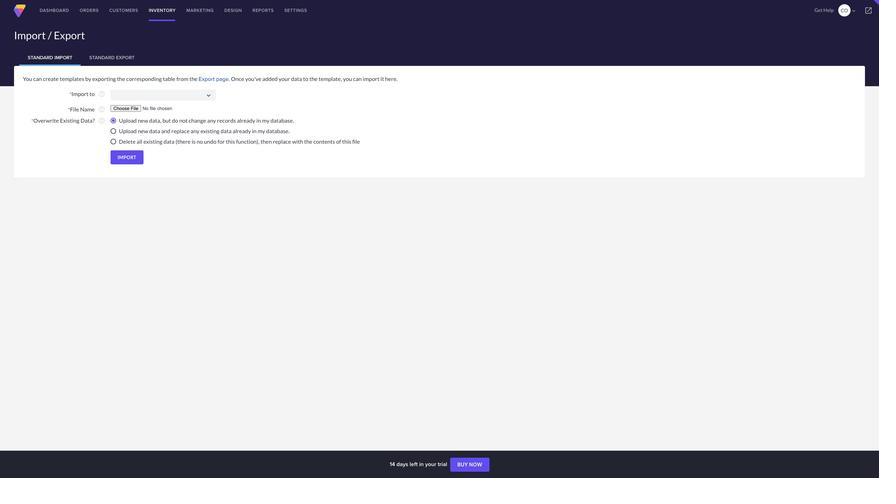 Task type: vqa. For each thing, say whether or not it's contained in the screenshot.
add
no



Task type: describe. For each thing, give the bounding box(es) containing it.
0 vertical spatial database.
[[270, 117, 294, 124]]

data down data,
[[149, 128, 160, 135]]

not
[[179, 117, 188, 124]]

help_outline for * import to help_outline
[[98, 91, 105, 98]]

1 horizontal spatial any
[[207, 117, 216, 124]]

3 help_outline from the top
[[98, 117, 105, 124]]

page
[[216, 75, 229, 83]]

with
[[292, 138, 303, 145]]

2 this from the left
[[342, 138, 351, 145]]

import link
[[111, 151, 143, 165]]

days
[[396, 461, 408, 469]]

left
[[410, 461, 418, 469]]

of
[[336, 138, 341, 145]]

exporting
[[92, 75, 116, 82]]

do
[[172, 117, 178, 124]]

1 vertical spatial already
[[233, 128, 251, 135]]

* overwrite existing data? help_outline
[[31, 117, 105, 124]]

import inside * import to help_outline
[[72, 91, 88, 97]]

settings
[[284, 7, 307, 14]]

2 vertical spatial in
[[419, 461, 424, 469]]

dashboard
[[40, 7, 69, 14]]

templates
[[60, 75, 84, 82]]


[[851, 8, 857, 14]]

now
[[469, 462, 482, 468]]

get
[[814, 7, 822, 13]]

1 this from the left
[[226, 138, 235, 145]]

/
[[48, 29, 52, 41]]


[[864, 6, 873, 15]]

undo
[[204, 138, 216, 145]]

dashboard link
[[34, 0, 74, 21]]

data?
[[80, 117, 95, 124]]

you can create templates by exporting the corresponding table from the export page . once you've added your data to the template, you can import it here.
[[23, 75, 398, 83]]

0 horizontal spatial any
[[191, 128, 199, 135]]

delete
[[119, 138, 136, 145]]

name
[[80, 106, 95, 113]]

upload for upload new data, but do not change any records already in my database.
[[119, 117, 137, 124]]

0 vertical spatial my
[[262, 117, 269, 124]]

import left the '/'
[[14, 29, 46, 41]]

upload for upload new data and replace any existing data already in my database.
[[119, 128, 137, 135]]

corresponding
[[126, 75, 162, 82]]

file
[[70, 106, 79, 113]]

.
[[229, 75, 230, 82]]

import
[[363, 75, 379, 82]]

you
[[343, 75, 352, 82]]

to inside the you can create templates by exporting the corresponding table from the export page . once you've added your data to the template, you can import it here.
[[303, 75, 308, 82]]

export page link
[[199, 75, 229, 83]]

* file name help_outline
[[68, 106, 105, 113]]

2 can from the left
[[353, 75, 362, 82]]

file
[[352, 138, 360, 145]]

for
[[218, 138, 225, 145]]

* for upload new data, but do not change any records already in my database.
[[31, 118, 33, 124]]

0 vertical spatial existing
[[200, 128, 220, 135]]

customers
[[109, 7, 138, 14]]

1 vertical spatial export
[[116, 54, 135, 61]]

1 vertical spatial your
[[425, 461, 436, 469]]

is
[[192, 138, 196, 145]]

1 vertical spatial replace
[[273, 138, 291, 145]]

once
[[231, 75, 244, 82]]

create
[[43, 75, 59, 82]]

change
[[189, 117, 206, 124]]

design
[[224, 7, 242, 14]]

then
[[261, 138, 272, 145]]


[[205, 92, 212, 99]]

1 vertical spatial my
[[258, 128, 265, 135]]

the right the with
[[304, 138, 312, 145]]

data down and
[[164, 138, 174, 145]]

no
[[197, 138, 203, 145]]

import / export
[[14, 29, 85, 41]]

standard export link
[[81, 49, 143, 66]]

buy now
[[457, 462, 482, 468]]



Task type: locate. For each thing, give the bounding box(es) containing it.
0 horizontal spatial standard
[[28, 54, 53, 61]]

help_outline right the name
[[98, 106, 105, 113]]

help
[[823, 7, 834, 13]]

1 upload from the top
[[119, 117, 137, 124]]

import
[[14, 29, 46, 41], [54, 54, 72, 61], [72, 91, 88, 97], [118, 155, 136, 160]]

* inside * overwrite existing data? help_outline
[[31, 118, 33, 124]]

1 horizontal spatial replace
[[273, 138, 291, 145]]

you
[[23, 75, 32, 82]]

1 horizontal spatial this
[[342, 138, 351, 145]]

to left template,
[[303, 75, 308, 82]]

0 vertical spatial upload
[[119, 117, 137, 124]]

None text field
[[111, 90, 216, 101]]

* import to help_outline
[[70, 91, 105, 98]]

the left template,
[[309, 75, 318, 82]]

here.
[[385, 75, 398, 82]]

2 vertical spatial export
[[199, 75, 215, 83]]

data inside the you can create templates by exporting the corresponding table from the export page . once you've added your data to the template, you can import it here.
[[291, 75, 302, 82]]

data
[[291, 75, 302, 82], [149, 128, 160, 135], [221, 128, 232, 135], [164, 138, 174, 145]]

1 help_outline from the top
[[98, 91, 105, 98]]

import up file
[[72, 91, 88, 97]]

can right you on the left top of the page
[[33, 75, 42, 82]]

* inside * file name help_outline
[[68, 107, 70, 113]]

in up then
[[256, 117, 261, 124]]

this right of at left
[[342, 138, 351, 145]]

help_outline for * file name help_outline
[[98, 106, 105, 113]]

orders
[[80, 7, 99, 14]]

function),
[[236, 138, 259, 145]]

2 new from the top
[[138, 128, 148, 135]]

standard for standard export
[[89, 54, 115, 61]]

1 horizontal spatial export
[[116, 54, 135, 61]]

any up is
[[191, 128, 199, 135]]

None file field
[[111, 105, 199, 112]]

but
[[162, 117, 171, 124]]

standard import
[[28, 54, 72, 61]]

it
[[380, 75, 384, 82]]

existing up the "undo"
[[200, 128, 220, 135]]

standard up exporting
[[89, 54, 115, 61]]

1 horizontal spatial existing
[[200, 128, 220, 135]]

your
[[279, 75, 290, 82], [425, 461, 436, 469]]

in
[[256, 117, 261, 124], [252, 128, 257, 135], [419, 461, 424, 469]]

0 vertical spatial help_outline
[[98, 91, 105, 98]]

table
[[163, 75, 175, 82]]

0 horizontal spatial replace
[[171, 128, 190, 135]]

the
[[117, 75, 125, 82], [189, 75, 198, 82], [309, 75, 318, 82], [304, 138, 312, 145]]

records
[[217, 117, 236, 124]]

0 vertical spatial already
[[237, 117, 255, 124]]

14 days left in your trial
[[390, 461, 449, 469]]

export right the '/'
[[54, 29, 85, 41]]

0 vertical spatial in
[[256, 117, 261, 124]]

buy now link
[[450, 458, 489, 472]]

your inside the you can create templates by exporting the corresponding table from the export page . once you've added your data to the template, you can import it here.
[[279, 75, 290, 82]]

existing
[[60, 117, 79, 124]]

2 standard from the left
[[89, 54, 115, 61]]

0 horizontal spatial this
[[226, 138, 235, 145]]

data,
[[149, 117, 161, 124]]

added
[[262, 75, 278, 82]]

replace up (there
[[171, 128, 190, 135]]

new
[[138, 117, 148, 124], [138, 128, 148, 135]]

0 horizontal spatial export
[[54, 29, 85, 41]]

to
[[303, 75, 308, 82], [90, 91, 95, 97]]

(there
[[176, 138, 191, 145]]

my
[[262, 117, 269, 124], [258, 128, 265, 135]]

upload
[[119, 117, 137, 124], [119, 128, 137, 135]]

your left the trial
[[425, 461, 436, 469]]

import down delete
[[118, 155, 136, 160]]

0 horizontal spatial to
[[90, 91, 95, 97]]

new for data
[[138, 128, 148, 135]]

upload new data, but do not change any records already in my database.
[[119, 117, 294, 124]]

export up corresponding on the top left of page
[[116, 54, 135, 61]]

and
[[161, 128, 170, 135]]

all
[[137, 138, 142, 145]]

*
[[70, 91, 72, 97], [68, 107, 70, 113], [31, 118, 33, 124]]

data right added
[[291, 75, 302, 82]]

standard for standard import
[[28, 54, 53, 61]]

get help
[[814, 7, 834, 13]]

already up 'delete all existing data (there is no undo for this function), then replace with the contents of this file' at top left
[[233, 128, 251, 135]]

1 horizontal spatial your
[[425, 461, 436, 469]]

data down records
[[221, 128, 232, 135]]

0 vertical spatial *
[[70, 91, 72, 97]]

1 vertical spatial *
[[68, 107, 70, 113]]

new for data,
[[138, 117, 148, 124]]

co
[[841, 7, 848, 13]]

* inside * import to help_outline
[[70, 91, 72, 97]]

0 vertical spatial replace
[[171, 128, 190, 135]]

any up the upload new data and replace any existing data already in my database.
[[207, 117, 216, 124]]

 link
[[858, 0, 879, 21]]

1 vertical spatial database.
[[266, 128, 290, 135]]

2 vertical spatial help_outline
[[98, 117, 105, 124]]

1 new from the top
[[138, 117, 148, 124]]

0 horizontal spatial can
[[33, 75, 42, 82]]

0 vertical spatial to
[[303, 75, 308, 82]]

contents
[[313, 138, 335, 145]]

template,
[[319, 75, 342, 82]]

any
[[207, 117, 216, 124], [191, 128, 199, 135]]

export left page
[[199, 75, 215, 83]]

the right exporting
[[117, 75, 125, 82]]

help_outline right data?
[[98, 117, 105, 124]]

co 
[[841, 7, 857, 14]]

1 vertical spatial to
[[90, 91, 95, 97]]

0 vertical spatial your
[[279, 75, 290, 82]]

to down by
[[90, 91, 95, 97]]

help_outline
[[98, 91, 105, 98], [98, 106, 105, 113], [98, 117, 105, 124]]

this
[[226, 138, 235, 145], [342, 138, 351, 145]]

standard up create
[[28, 54, 53, 61]]

buy
[[457, 462, 468, 468]]

trial
[[438, 461, 447, 469]]

* for 
[[70, 91, 72, 97]]

overwrite
[[33, 117, 59, 124]]

1 vertical spatial any
[[191, 128, 199, 135]]

1 standard from the left
[[28, 54, 53, 61]]

the right from
[[189, 75, 198, 82]]

upload new data and replace any existing data already in my database.
[[119, 128, 290, 135]]

0 horizontal spatial your
[[279, 75, 290, 82]]

1 vertical spatial upload
[[119, 128, 137, 135]]

standard
[[28, 54, 53, 61], [89, 54, 115, 61]]

marketing
[[186, 7, 214, 14]]

1 vertical spatial existing
[[143, 138, 162, 145]]

reports
[[252, 7, 274, 14]]

1 horizontal spatial to
[[303, 75, 308, 82]]

existing
[[200, 128, 220, 135], [143, 138, 162, 145]]

0 horizontal spatial existing
[[143, 138, 162, 145]]

2 vertical spatial *
[[31, 118, 33, 124]]

database. up then
[[266, 128, 290, 135]]

1 vertical spatial in
[[252, 128, 257, 135]]

1 vertical spatial help_outline
[[98, 106, 105, 113]]

inventory
[[149, 7, 176, 14]]

in up function), on the top left of the page
[[252, 128, 257, 135]]

existing right all on the left
[[143, 138, 162, 145]]

1 vertical spatial new
[[138, 128, 148, 135]]

help_outline down exporting
[[98, 91, 105, 98]]

can right the you
[[353, 75, 362, 82]]

0 vertical spatial export
[[54, 29, 85, 41]]

new up all on the left
[[138, 128, 148, 135]]

14
[[390, 461, 395, 469]]

new left data,
[[138, 117, 148, 124]]

2 help_outline from the top
[[98, 106, 105, 113]]

your right added
[[279, 75, 290, 82]]

2 upload from the top
[[119, 128, 137, 135]]

import up templates
[[54, 54, 72, 61]]

you've
[[245, 75, 261, 82]]

this right for
[[226, 138, 235, 145]]

0 vertical spatial any
[[207, 117, 216, 124]]

delete all existing data (there is no undo for this function), then replace with the contents of this file
[[119, 138, 360, 145]]

in right left at bottom
[[419, 461, 424, 469]]

standard import link
[[19, 49, 81, 66]]

already
[[237, 117, 255, 124], [233, 128, 251, 135]]

0 vertical spatial new
[[138, 117, 148, 124]]

2 horizontal spatial export
[[199, 75, 215, 83]]

database.
[[270, 117, 294, 124], [266, 128, 290, 135]]

1 can from the left
[[33, 75, 42, 82]]

by
[[85, 75, 91, 82]]

to inside * import to help_outline
[[90, 91, 95, 97]]

database. up the with
[[270, 117, 294, 124]]

from
[[176, 75, 188, 82]]

1 horizontal spatial standard
[[89, 54, 115, 61]]

replace
[[171, 128, 190, 135], [273, 138, 291, 145]]

already right records
[[237, 117, 255, 124]]

standard export
[[89, 54, 135, 61]]

replace left the with
[[273, 138, 291, 145]]

1 horizontal spatial can
[[353, 75, 362, 82]]



